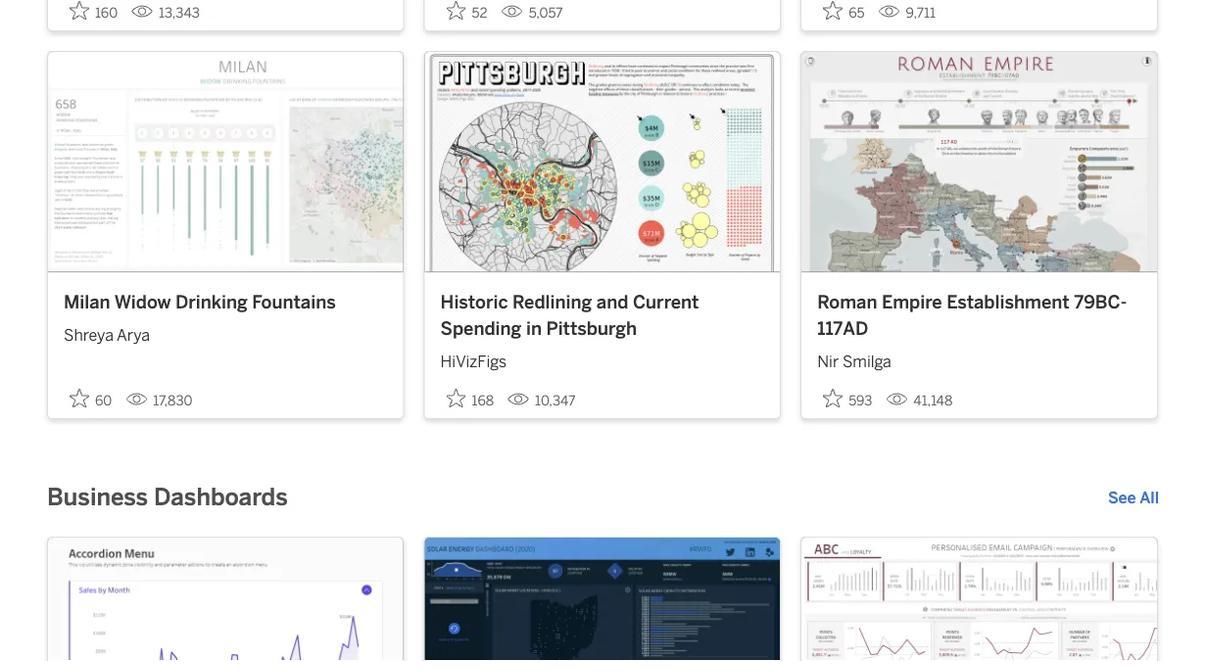 Task type: locate. For each thing, give the bounding box(es) containing it.
and
[[597, 292, 629, 313]]

see all
[[1109, 489, 1160, 508]]

spending
[[441, 319, 522, 340]]

add favorite button down hivizfigs
[[441, 383, 500, 415]]

establishment
[[947, 292, 1070, 313]]

Add Favorite button
[[441, 0, 494, 27], [818, 0, 871, 27], [64, 383, 118, 415], [441, 383, 500, 415], [818, 383, 879, 415]]

dashboards
[[154, 484, 288, 512]]

business dashboards heading
[[47, 483, 288, 514]]

shreya arya
[[64, 326, 150, 345]]

‫nir
[[818, 353, 839, 372]]

roman empire establishment 79bc- 117ad link
[[818, 289, 1142, 343]]

10,347
[[535, 393, 576, 409]]

hivizfigs link
[[441, 343, 765, 374]]

milan widow drinking fountains link
[[64, 289, 388, 316]]

empire
[[882, 292, 943, 313]]

shreya arya link
[[64, 316, 388, 348]]

add favorite button down shreya
[[64, 383, 118, 415]]

see all business dashboards element
[[1109, 487, 1160, 510]]

add favorite button containing 168
[[441, 383, 500, 415]]

arya
[[117, 326, 150, 345]]

milan widow drinking fountains
[[64, 292, 336, 313]]

13,343 views element
[[124, 0, 208, 29]]

41,148 views element
[[879, 385, 961, 417]]

add favorite button down ‫nir smilga‬‎
[[818, 383, 879, 415]]

workbook thumbnail image
[[48, 52, 403, 273], [425, 52, 780, 273], [802, 52, 1157, 273], [48, 539, 403, 662], [425, 539, 780, 662], [802, 539, 1157, 662]]

13,343
[[159, 5, 200, 21]]

see all link
[[1109, 487, 1160, 510]]

business dashboards
[[47, 484, 288, 512]]

drinking
[[176, 292, 248, 313]]

add favorite button left 5,057
[[441, 0, 494, 27]]

41,148
[[914, 393, 953, 409]]

add favorite button containing 593
[[818, 383, 879, 415]]

add favorite button for historic redlining and current spending in pittsburgh
[[441, 383, 500, 415]]

add favorite button containing 60
[[64, 383, 118, 415]]

168
[[472, 393, 494, 409]]

add favorite button left the 9,711
[[818, 0, 871, 27]]

in
[[526, 319, 542, 340]]

Add Favorite button
[[64, 0, 124, 27]]

milan
[[64, 292, 110, 313]]



Task type: vqa. For each thing, say whether or not it's contained in the screenshot.
Logo
no



Task type: describe. For each thing, give the bounding box(es) containing it.
593
[[849, 393, 873, 409]]

historic redlining and current spending in pittsburgh
[[441, 292, 699, 340]]

60
[[95, 393, 112, 409]]

business
[[47, 484, 148, 512]]

add favorite button containing 52
[[441, 0, 494, 27]]

widow
[[114, 292, 171, 313]]

current
[[633, 292, 699, 313]]

‫nir smilga‬‎ link
[[818, 343, 1142, 374]]

65
[[849, 5, 865, 21]]

pittsburgh
[[546, 319, 637, 340]]

add favorite button containing 65
[[818, 0, 871, 27]]

smilga‬‎
[[843, 353, 892, 372]]

see
[[1109, 489, 1137, 508]]

9,711 views element
[[871, 0, 944, 29]]

shreya
[[64, 326, 114, 345]]

52
[[472, 5, 488, 21]]

5,057
[[529, 5, 563, 21]]

117ad
[[818, 319, 869, 340]]

79bc-
[[1075, 292, 1127, 313]]

all
[[1140, 489, 1160, 508]]

10,347 views element
[[500, 385, 584, 417]]

5,057 views element
[[494, 0, 571, 29]]

‫nir smilga‬‎
[[818, 353, 892, 372]]

roman empire establishment 79bc- 117ad
[[818, 292, 1127, 340]]

9,711
[[906, 5, 936, 21]]

add favorite button for milan widow drinking fountains
[[64, 383, 118, 415]]

17,830 views element
[[118, 385, 200, 417]]

roman
[[818, 292, 878, 313]]

fountains
[[252, 292, 336, 313]]

17,830
[[153, 393, 193, 409]]

historic redlining and current spending in pittsburgh link
[[441, 289, 765, 343]]

hivizfigs
[[441, 353, 507, 372]]

160
[[95, 5, 118, 21]]

redlining
[[513, 292, 592, 313]]

add favorite button for roman empire establishment 79bc- 117ad
[[818, 383, 879, 415]]

historic
[[441, 292, 508, 313]]



